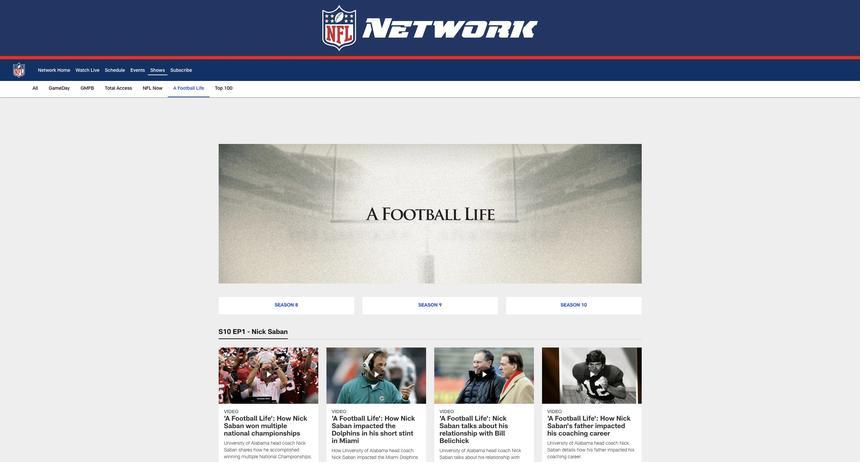 Task type: vqa. For each thing, say whether or not it's contained in the screenshot.
New England Patriots image
no



Task type: describe. For each thing, give the bounding box(es) containing it.
watch live link
[[76, 69, 99, 73]]

football inside banner
[[178, 86, 195, 91]]

national
[[260, 455, 277, 460]]

father inside university of alabama head coach nick saban details how his father impacted his coaching career.
[[594, 449, 606, 453]]

subscribe link
[[170, 69, 192, 73]]

won
[[246, 424, 259, 431]]

saban inside university of alabama head coach nick saban details how his father impacted his coaching career.
[[547, 449, 561, 453]]

talks inside university of alabama head coach nick saban talks about his relationship wit
[[454, 456, 464, 461]]

season for season 10
[[561, 303, 580, 308]]

stint
[[399, 431, 413, 438]]

events
[[130, 69, 145, 73]]

nick for in
[[401, 417, 415, 423]]

gmfb
[[81, 86, 94, 91]]

university inside how university of alabama head coach nick saban impacted the miami dolphin
[[343, 449, 363, 454]]

10
[[581, 303, 587, 308]]

advertisement element
[[307, 105, 554, 136]]

gmfb link
[[78, 81, 97, 97]]

saban's
[[547, 424, 573, 431]]

coaching inside university of alabama head coach nick saban details how his father impacted his coaching career.
[[547, 455, 567, 460]]

nick for championships
[[293, 417, 307, 423]]

the inside video 'a football life': how nick saban impacted the dolphins in his short stint in miami
[[385, 424, 396, 431]]

miami inside video 'a football life': how nick saban impacted the dolphins in his short stint in miami
[[339, 439, 359, 446]]

home
[[57, 69, 70, 73]]

nick for relationship
[[512, 449, 521, 454]]

life': for won
[[259, 417, 275, 423]]

total access link
[[102, 81, 135, 97]]

schedule
[[105, 69, 125, 73]]

top 100
[[215, 86, 233, 91]]

university of alabama head coach nick saban details how his father impacted his coaching career.
[[547, 442, 635, 460]]

championships
[[251, 431, 300, 438]]

alabama for relationship
[[467, 449, 485, 454]]

all
[[33, 86, 38, 91]]

winning
[[224, 455, 240, 460]]

access
[[117, 86, 132, 91]]

dolphins
[[332, 431, 360, 438]]

short
[[380, 431, 397, 438]]

bill
[[495, 431, 505, 438]]

saban inside university of alabama head coach nick saban shares how he accomplished winning multiple national championships.
[[224, 449, 237, 453]]

head inside how university of alabama head coach nick saban impacted the miami dolphin
[[389, 449, 400, 454]]

talks inside video 'a football life': nick saban talks about his relationship with bill belichick
[[461, 424, 477, 431]]

a football life link
[[171, 81, 207, 97]]

belichick
[[440, 439, 469, 446]]

season 8 link
[[219, 297, 354, 315]]

all link
[[33, 81, 41, 97]]

how inside how university of alabama head coach nick saban impacted the miami dolphin
[[332, 449, 341, 454]]

season 10 link
[[506, 297, 642, 315]]

his inside video 'a football life': nick saban talks about his relationship with bill belichick
[[499, 424, 508, 431]]

season 8
[[275, 303, 298, 308]]

nfl now
[[143, 86, 163, 91]]

gameday
[[49, 86, 70, 91]]

head for 'a football life': nick saban talks about his relationship with bill belichick
[[486, 449, 497, 454]]

saban inside video 'a football life': nick saban talks about his relationship with bill belichick
[[440, 424, 460, 431]]

coach for 'a football life': how nick saban's father impacted his coaching career
[[606, 442, 619, 447]]

university for 'a football life': nick saban talks about his relationship with bill belichick
[[440, 449, 460, 454]]

video 'a football life': how nick saban's father impacted his coaching career
[[547, 410, 631, 438]]

a
[[173, 86, 176, 91]]

head for 'a football life': how nick saban's father impacted his coaching career
[[594, 442, 605, 447]]

now
[[153, 86, 163, 91]]

'a for 'a football life': how nick saban's father impacted his coaching career
[[547, 417, 553, 423]]

father inside video 'a football life': how nick saban's father impacted his coaching career
[[574, 424, 594, 431]]

ep1
[[233, 330, 246, 337]]

total access
[[105, 86, 132, 91]]

video 'a football life': nick saban talks about his relationship with bill belichick
[[440, 410, 508, 446]]

nfl now link
[[140, 81, 165, 97]]

how for multiple
[[277, 417, 291, 423]]

saban down the season 8 link
[[268, 330, 288, 337]]

video 'a football life': how nick saban impacted the dolphins in his short stint in miami
[[332, 410, 415, 446]]

about inside video 'a football life': nick saban talks about his relationship with bill belichick
[[479, 424, 497, 431]]

how university of alabama head coach nick saban impacted the miami dolphin
[[332, 449, 418, 463]]

relationship inside video 'a football life': nick saban talks about his relationship with bill belichick
[[440, 431, 477, 438]]

saban inside video 'a football life': how nick saban impacted the dolphins in his short stint in miami
[[332, 424, 352, 431]]

how for coaching
[[577, 449, 586, 453]]

life': for about
[[475, 417, 491, 423]]

his inside video 'a football life': how nick saban impacted the dolphins in his short stint in miami
[[369, 431, 379, 438]]

9
[[439, 303, 442, 308]]

multiple inside university of alabama head coach nick saban shares how he accomplished winning multiple national championships.
[[242, 455, 258, 460]]

network
[[38, 69, 56, 73]]

how for the
[[385, 417, 399, 423]]

life': for father
[[583, 417, 599, 423]]

impacted inside how university of alabama head coach nick saban impacted the miami dolphin
[[357, 456, 377, 461]]

100
[[224, 86, 233, 91]]

banner containing network home
[[0, 59, 860, 97]]

1 horizontal spatial in
[[362, 431, 368, 438]]

of inside how university of alabama head coach nick saban impacted the miami dolphin
[[364, 449, 369, 454]]



Task type: locate. For each thing, give the bounding box(es) containing it.
football inside video 'a football life': nick saban talks about his relationship with bill belichick
[[447, 417, 473, 423]]

saban left the details
[[547, 449, 561, 453]]

how for impacted
[[600, 417, 615, 423]]

1 horizontal spatial how
[[577, 449, 586, 453]]

alabama up career.
[[575, 442, 593, 447]]

university down the belichick
[[440, 449, 460, 454]]

accomplished
[[270, 449, 299, 453]]

0 vertical spatial talks
[[461, 424, 477, 431]]

football for 'a football life': how nick saban won multiple national championships
[[232, 417, 258, 423]]

nick inside video 'a football life': how nick saban's father impacted his coaching career
[[616, 417, 631, 423]]

multiple inside the 'video 'a football life': how nick saban won multiple national championships'
[[261, 424, 287, 431]]

university inside university of alabama head coach nick saban talks about his relationship wit
[[440, 449, 460, 454]]

3 season from the left
[[561, 303, 580, 308]]

0 vertical spatial about
[[479, 424, 497, 431]]

season left 9
[[418, 303, 438, 308]]

university inside university of alabama head coach nick saban details how his father impacted his coaching career.
[[547, 442, 568, 447]]

university of alabama head coach nick saban talks about his relationship wit
[[440, 449, 521, 463]]

the down "short"
[[378, 456, 384, 461]]

coaching down the details
[[547, 455, 567, 460]]

watch live
[[76, 69, 99, 73]]

of for national
[[246, 442, 250, 447]]

talks
[[461, 424, 477, 431], [454, 456, 464, 461]]

impacted inside video 'a football life': how nick saban impacted the dolphins in his short stint in miami
[[354, 424, 384, 431]]

football for 'a football life': how nick saban's father impacted his coaching career
[[555, 417, 581, 423]]

1 video from the left
[[224, 410, 239, 415]]

alabama inside university of alabama head coach nick saban talks about his relationship wit
[[467, 449, 485, 454]]

nick
[[252, 330, 266, 337], [293, 417, 307, 423], [401, 417, 415, 423], [492, 417, 507, 423], [616, 417, 631, 423], [296, 442, 306, 447], [620, 442, 629, 447], [512, 449, 521, 454], [332, 456, 341, 461]]

network home link
[[38, 69, 70, 73]]

in
[[362, 431, 368, 438], [332, 439, 338, 446]]

his inside university of alabama head coach nick saban talks about his relationship wit
[[478, 456, 484, 461]]

nick inside video 'a football life': how nick saban impacted the dolphins in his short stint in miami
[[401, 417, 415, 423]]

life': up won
[[259, 417, 275, 423]]

football inside video 'a football life': how nick saban impacted the dolphins in his short stint in miami
[[339, 417, 365, 423]]

alabama inside how university of alabama head coach nick saban impacted the miami dolphin
[[370, 449, 388, 454]]

of up shares
[[246, 442, 250, 447]]

impacted up "short"
[[354, 424, 384, 431]]

season for season 8
[[275, 303, 294, 308]]

of inside university of alabama head coach nick saban shares how he accomplished winning multiple national championships.
[[246, 442, 250, 447]]

saban up the winning
[[224, 449, 237, 453]]

saban down dolphins
[[342, 456, 356, 461]]

2 video from the left
[[332, 410, 346, 415]]

video for 'a football life': nick saban talks about his relationship with bill belichick
[[440, 410, 454, 415]]

father up the career
[[574, 424, 594, 431]]

in right dolphins
[[362, 431, 368, 438]]

nick for accomplished
[[296, 442, 306, 447]]

saban down the belichick
[[440, 456, 453, 461]]

season 9
[[418, 303, 442, 308]]

in down dolphins
[[332, 439, 338, 446]]

2 horizontal spatial season
[[561, 303, 580, 308]]

'a for 'a football life': nick saban talks about his relationship with bill belichick
[[440, 417, 445, 423]]

0 vertical spatial in
[[362, 431, 368, 438]]

relationship down bill at the bottom right
[[486, 456, 510, 461]]

football up won
[[232, 417, 258, 423]]

page main content main content
[[0, 144, 860, 463]]

shares
[[239, 449, 252, 453]]

university down national
[[224, 442, 245, 447]]

football inside the 'video 'a football life': how nick saban won multiple national championships'
[[232, 417, 258, 423]]

career
[[590, 431, 610, 438]]

video up saban's
[[547, 410, 562, 415]]

how
[[254, 449, 262, 453], [577, 449, 586, 453]]

life': inside video 'a football life': nick saban talks about his relationship with bill belichick
[[475, 417, 491, 423]]

the inside how university of alabama head coach nick saban impacted the miami dolphin
[[378, 456, 384, 461]]

relationship up the belichick
[[440, 431, 477, 438]]

nfl shield image
[[11, 62, 27, 78]]

about up with
[[479, 424, 497, 431]]

university for 'a football life': how nick saban won multiple national championships
[[224, 442, 245, 447]]

gameday link
[[46, 81, 72, 97]]

the
[[385, 424, 396, 431], [378, 456, 384, 461]]

video for 'a football life': how nick saban's father impacted his coaching career
[[547, 410, 562, 415]]

1 horizontal spatial season
[[418, 303, 438, 308]]

1 vertical spatial the
[[378, 456, 384, 461]]

university
[[224, 442, 245, 447], [547, 442, 568, 447], [343, 449, 363, 454], [440, 449, 460, 454]]

s10
[[219, 330, 231, 337]]

miami down "short"
[[386, 456, 399, 461]]

football for 'a football life': how nick saban impacted the dolphins in his short stint in miami
[[339, 417, 365, 423]]

how for championships
[[254, 449, 262, 453]]

video 'a football life': how nick saban won multiple national championships
[[224, 410, 307, 438]]

father down the career
[[594, 449, 606, 453]]

'a inside the 'video 'a football life': how nick saban won multiple national championships'
[[224, 417, 230, 423]]

how inside video 'a football life': how nick saban impacted the dolphins in his short stint in miami
[[385, 417, 399, 423]]

video up national
[[224, 410, 239, 415]]

life': inside video 'a football life': how nick saban's father impacted his coaching career
[[583, 417, 599, 423]]

1 vertical spatial talks
[[454, 456, 464, 461]]

how inside video 'a football life': how nick saban's father impacted his coaching career
[[600, 417, 615, 423]]

how up the championships
[[277, 417, 291, 423]]

life
[[196, 86, 204, 91]]

how inside university of alabama head coach nick saban details how his father impacted his coaching career.
[[577, 449, 586, 453]]

nick inside how university of alabama head coach nick saban impacted the miami dolphin
[[332, 456, 341, 461]]

impacted down the career
[[608, 449, 627, 453]]

alabama for his
[[575, 442, 593, 447]]

schedule link
[[105, 69, 125, 73]]

'a for 'a football life': how nick saban won multiple national championships
[[224, 417, 230, 423]]

3 life': from the left
[[475, 417, 491, 423]]

championships.
[[278, 455, 312, 460]]

video inside video 'a football life': nick saban talks about his relationship with bill belichick
[[440, 410, 454, 415]]

father
[[574, 424, 594, 431], [594, 449, 606, 453]]

coach inside university of alabama head coach nick saban shares how he accomplished winning multiple national championships.
[[282, 442, 295, 447]]

head
[[271, 442, 281, 447], [594, 442, 605, 447], [389, 449, 400, 454], [486, 449, 497, 454]]

saban up the belichick
[[440, 424, 460, 431]]

4 life': from the left
[[583, 417, 599, 423]]

0 vertical spatial father
[[574, 424, 594, 431]]

2 how from the left
[[577, 449, 586, 453]]

'a up dolphins
[[332, 417, 338, 423]]

1 horizontal spatial the
[[385, 424, 396, 431]]

1 season from the left
[[275, 303, 294, 308]]

football up dolphins
[[339, 417, 365, 423]]

coach inside university of alabama head coach nick saban talks about his relationship wit
[[498, 449, 511, 454]]

how up the career
[[600, 417, 615, 423]]

s10 ep1 - nick saban
[[219, 330, 288, 337]]

how
[[277, 417, 291, 423], [385, 417, 399, 423], [600, 417, 615, 423], [332, 449, 341, 454]]

impacted down video 'a football life': how nick saban impacted the dolphins in his short stint in miami
[[357, 456, 377, 461]]

total
[[105, 86, 115, 91]]

0 horizontal spatial season
[[275, 303, 294, 308]]

details
[[562, 449, 576, 453]]

head down the championships
[[271, 442, 281, 447]]

alabama down with
[[467, 449, 485, 454]]

subscribe
[[170, 69, 192, 73]]

'a up the belichick
[[440, 417, 445, 423]]

of inside university of alabama head coach nick saban talks about his relationship wit
[[462, 449, 466, 454]]

university up the details
[[547, 442, 568, 447]]

life': up "short"
[[367, 417, 383, 423]]

head inside university of alabama head coach nick saban details how his father impacted his coaching career.
[[594, 442, 605, 447]]

nick inside the 'video 'a football life': how nick saban won multiple national championships'
[[293, 417, 307, 423]]

how inside the 'video 'a football life': how nick saban won multiple national championships'
[[277, 417, 291, 423]]

coaching down saban's
[[559, 431, 588, 438]]

0 horizontal spatial miami
[[339, 439, 359, 446]]

top
[[215, 86, 223, 91]]

he
[[264, 449, 269, 453]]

'a inside video 'a football life': how nick saban impacted the dolphins in his short stint in miami
[[332, 417, 338, 423]]

life': inside the 'video 'a football life': how nick saban won multiple national championships'
[[259, 417, 275, 423]]

1 how from the left
[[254, 449, 262, 453]]

video inside video 'a football life': how nick saban impacted the dolphins in his short stint in miami
[[332, 410, 346, 415]]

coach for 'a football life': nick saban talks about his relationship with bill belichick
[[498, 449, 511, 454]]

his
[[499, 424, 508, 431], [369, 431, 379, 438], [547, 431, 557, 438], [587, 449, 593, 453], [628, 449, 635, 453], [478, 456, 484, 461]]

banner
[[0, 59, 860, 97]]

'a up saban's
[[547, 417, 553, 423]]

1 horizontal spatial about
[[479, 424, 497, 431]]

alabama inside university of alabama head coach nick saban details how his father impacted his coaching career.
[[575, 442, 593, 447]]

of for his
[[569, 442, 573, 447]]

1 horizontal spatial relationship
[[486, 456, 510, 461]]

1 life': from the left
[[259, 417, 275, 423]]

life': inside video 'a football life': how nick saban impacted the dolphins in his short stint in miami
[[367, 417, 383, 423]]

video up the belichick
[[440, 410, 454, 415]]

life': for impacted
[[367, 417, 383, 423]]

coach inside how university of alabama head coach nick saban impacted the miami dolphin
[[401, 449, 414, 454]]

4 'a from the left
[[547, 417, 553, 423]]

head down with
[[486, 449, 497, 454]]

'a inside video 'a football life': how nick saban's father impacted his coaching career
[[547, 417, 553, 423]]

'a up national
[[224, 417, 230, 423]]

'a inside video 'a football life': nick saban talks about his relationship with bill belichick
[[440, 417, 445, 423]]

0 horizontal spatial about
[[465, 456, 477, 461]]

head down the career
[[594, 442, 605, 447]]

coach down bill at the bottom right
[[498, 449, 511, 454]]

of down video 'a football life': how nick saban impacted the dolphins in his short stint in miami
[[364, 449, 369, 454]]

the up "short"
[[385, 424, 396, 431]]

'a
[[224, 417, 230, 423], [332, 417, 338, 423], [440, 417, 445, 423], [547, 417, 553, 423]]

how up "short"
[[385, 417, 399, 423]]

0 horizontal spatial father
[[574, 424, 594, 431]]

0 horizontal spatial how
[[254, 449, 262, 453]]

2 life': from the left
[[367, 417, 383, 423]]

1 vertical spatial father
[[594, 449, 606, 453]]

1 vertical spatial coaching
[[547, 455, 567, 460]]

nick for father
[[620, 442, 629, 447]]

0 horizontal spatial relationship
[[440, 431, 477, 438]]

miami
[[339, 439, 359, 446], [386, 456, 399, 461]]

of up the details
[[569, 442, 573, 447]]

1 horizontal spatial miami
[[386, 456, 399, 461]]

video up dolphins
[[332, 410, 346, 415]]

university for 'a football life': how nick saban's father impacted his coaching career
[[547, 442, 568, 447]]

3 video from the left
[[440, 410, 454, 415]]

life': up the career
[[583, 417, 599, 423]]

national
[[224, 431, 250, 438]]

coach inside university of alabama head coach nick saban details how his father impacted his coaching career.
[[606, 442, 619, 447]]

head down "short"
[[389, 449, 400, 454]]

1 vertical spatial about
[[465, 456, 477, 461]]

'a for 'a football life': how nick saban impacted the dolphins in his short stint in miami
[[332, 417, 338, 423]]

football inside video 'a football life': how nick saban's father impacted his coaching career
[[555, 417, 581, 423]]

nick inside university of alabama head coach nick saban details how his father impacted his coaching career.
[[620, 442, 629, 447]]

season 10
[[561, 303, 587, 308]]

0 vertical spatial the
[[385, 424, 396, 431]]

how left he
[[254, 449, 262, 453]]

how inside university of alabama head coach nick saban shares how he accomplished winning multiple national championships.
[[254, 449, 262, 453]]

alabama up he
[[251, 442, 269, 447]]

about inside university of alabama head coach nick saban talks about his relationship wit
[[465, 456, 477, 461]]

1 vertical spatial in
[[332, 439, 338, 446]]

about
[[479, 424, 497, 431], [465, 456, 477, 461]]

nick for coaching
[[616, 417, 631, 423]]

talks down the belichick
[[454, 456, 464, 461]]

miami down dolphins
[[339, 439, 359, 446]]

university of alabama head coach nick saban shares how he accomplished winning multiple national championships.
[[224, 442, 312, 460]]

career.
[[568, 455, 582, 460]]

season
[[275, 303, 294, 308], [418, 303, 438, 308], [561, 303, 580, 308]]

saban inside how university of alabama head coach nick saban impacted the miami dolphin
[[342, 456, 356, 461]]

0 horizontal spatial in
[[332, 439, 338, 446]]

saban
[[268, 330, 288, 337], [224, 424, 244, 431], [332, 424, 352, 431], [440, 424, 460, 431], [224, 449, 237, 453], [547, 449, 561, 453], [342, 456, 356, 461], [440, 456, 453, 461]]

life': up with
[[475, 417, 491, 423]]

1 vertical spatial multiple
[[242, 455, 258, 460]]

0 horizontal spatial multiple
[[242, 455, 258, 460]]

about down the belichick
[[465, 456, 477, 461]]

multiple up the championships
[[261, 424, 287, 431]]

impacted inside video 'a football life': how nick saban's father impacted his coaching career
[[595, 424, 625, 431]]

how down dolphins
[[332, 449, 341, 454]]

relationship
[[440, 431, 477, 438], [486, 456, 510, 461]]

video inside video 'a football life': how nick saban's father impacted his coaching career
[[547, 410, 562, 415]]

logo_show_afl_2019 image
[[360, 144, 500, 284]]

alabama
[[251, 442, 269, 447], [575, 442, 593, 447], [370, 449, 388, 454], [467, 449, 485, 454]]

video
[[224, 410, 239, 415], [332, 410, 346, 415], [440, 410, 454, 415], [547, 410, 562, 415]]

his inside video 'a football life': how nick saban's father impacted his coaching career
[[547, 431, 557, 438]]

saban inside the 'video 'a football life': how nick saban won multiple national championships'
[[224, 424, 244, 431]]

2 season from the left
[[418, 303, 438, 308]]

coach
[[282, 442, 295, 447], [606, 442, 619, 447], [401, 449, 414, 454], [498, 449, 511, 454]]

8
[[295, 303, 298, 308]]

miami inside how university of alabama head coach nick saban impacted the miami dolphin
[[386, 456, 399, 461]]

coach down stint
[[401, 449, 414, 454]]

1 vertical spatial relationship
[[486, 456, 510, 461]]

multiple
[[261, 424, 287, 431], [242, 455, 258, 460]]

alabama for national
[[251, 442, 269, 447]]

coaching
[[559, 431, 588, 438], [547, 455, 567, 460]]

relationship inside university of alabama head coach nick saban talks about his relationship wit
[[486, 456, 510, 461]]

0 vertical spatial miami
[[339, 439, 359, 446]]

1 horizontal spatial multiple
[[261, 424, 287, 431]]

how up career.
[[577, 449, 586, 453]]

nick inside video 'a football life': nick saban talks about his relationship with bill belichick
[[492, 417, 507, 423]]

of for relationship
[[462, 449, 466, 454]]

season left the 8
[[275, 303, 294, 308]]

1 horizontal spatial father
[[594, 449, 606, 453]]

0 vertical spatial coaching
[[559, 431, 588, 438]]

football right the a at the left of page
[[178, 86, 195, 91]]

top 100 link
[[212, 81, 235, 97]]

with
[[479, 431, 493, 438]]

0 vertical spatial multiple
[[261, 424, 287, 431]]

alabama down "short"
[[370, 449, 388, 454]]

saban inside university of alabama head coach nick saban talks about his relationship wit
[[440, 456, 453, 461]]

video inside the 'video 'a football life': how nick saban won multiple national championships'
[[224, 410, 239, 415]]

head inside university of alabama head coach nick saban shares how he accomplished winning multiple national championships.
[[271, 442, 281, 447]]

live
[[91, 69, 99, 73]]

season left 10
[[561, 303, 580, 308]]

football up saban's
[[555, 417, 581, 423]]

alabama inside university of alabama head coach nick saban shares how he accomplished winning multiple national championships.
[[251, 442, 269, 447]]

season 9 link
[[362, 297, 498, 315]]

head for 'a football life': how nick saban won multiple national championships
[[271, 442, 281, 447]]

talks up the belichick
[[461, 424, 477, 431]]

nick inside university of alabama head coach nick saban talks about his relationship wit
[[512, 449, 521, 454]]

football up the belichick
[[447, 417, 473, 423]]

-
[[247, 330, 250, 337]]

nick inside university of alabama head coach nick saban shares how he accomplished winning multiple national championships.
[[296, 442, 306, 447]]

1 vertical spatial miami
[[386, 456, 399, 461]]

3 'a from the left
[[440, 417, 445, 423]]

head inside university of alabama head coach nick saban talks about his relationship wit
[[486, 449, 497, 454]]

1 'a from the left
[[224, 417, 230, 423]]

video for 'a football life': how nick saban impacted the dolphins in his short stint in miami
[[332, 410, 346, 415]]

impacted inside university of alabama head coach nick saban details how his father impacted his coaching career.
[[608, 449, 627, 453]]

impacted
[[354, 424, 384, 431], [595, 424, 625, 431], [608, 449, 627, 453], [357, 456, 377, 461]]

university inside university of alabama head coach nick saban shares how he accomplished winning multiple national championships.
[[224, 442, 245, 447]]

of
[[246, 442, 250, 447], [569, 442, 573, 447], [364, 449, 369, 454], [462, 449, 466, 454]]

shows link
[[150, 69, 165, 73]]

0 horizontal spatial the
[[378, 456, 384, 461]]

video for 'a football life': how nick saban won multiple national championships
[[224, 410, 239, 415]]

impacted up the career
[[595, 424, 625, 431]]

season for season 9
[[418, 303, 438, 308]]

watch
[[76, 69, 89, 73]]

coach up the accomplished
[[282, 442, 295, 447]]

a football life
[[173, 86, 204, 91]]

events link
[[130, 69, 145, 73]]

multiple down shares
[[242, 455, 258, 460]]

coaching inside video 'a football life': how nick saban's father impacted his coaching career
[[559, 431, 588, 438]]

football
[[178, 86, 195, 91], [232, 417, 258, 423], [339, 417, 365, 423], [447, 417, 473, 423], [555, 417, 581, 423]]

shows
[[150, 69, 165, 73]]

coach down the career
[[606, 442, 619, 447]]

network home
[[38, 69, 70, 73]]

nfl
[[143, 86, 151, 91]]

of inside university of alabama head coach nick saban details how his father impacted his coaching career.
[[569, 442, 573, 447]]

saban up national
[[224, 424, 244, 431]]

coach for 'a football life': how nick saban won multiple national championships
[[282, 442, 295, 447]]

football for 'a football life': nick saban talks about his relationship with bill belichick
[[447, 417, 473, 423]]

of down the belichick
[[462, 449, 466, 454]]

university down dolphins
[[343, 449, 363, 454]]

0 vertical spatial relationship
[[440, 431, 477, 438]]

2 'a from the left
[[332, 417, 338, 423]]

4 video from the left
[[547, 410, 562, 415]]

life':
[[259, 417, 275, 423], [367, 417, 383, 423], [475, 417, 491, 423], [583, 417, 599, 423]]

saban up dolphins
[[332, 424, 352, 431]]



